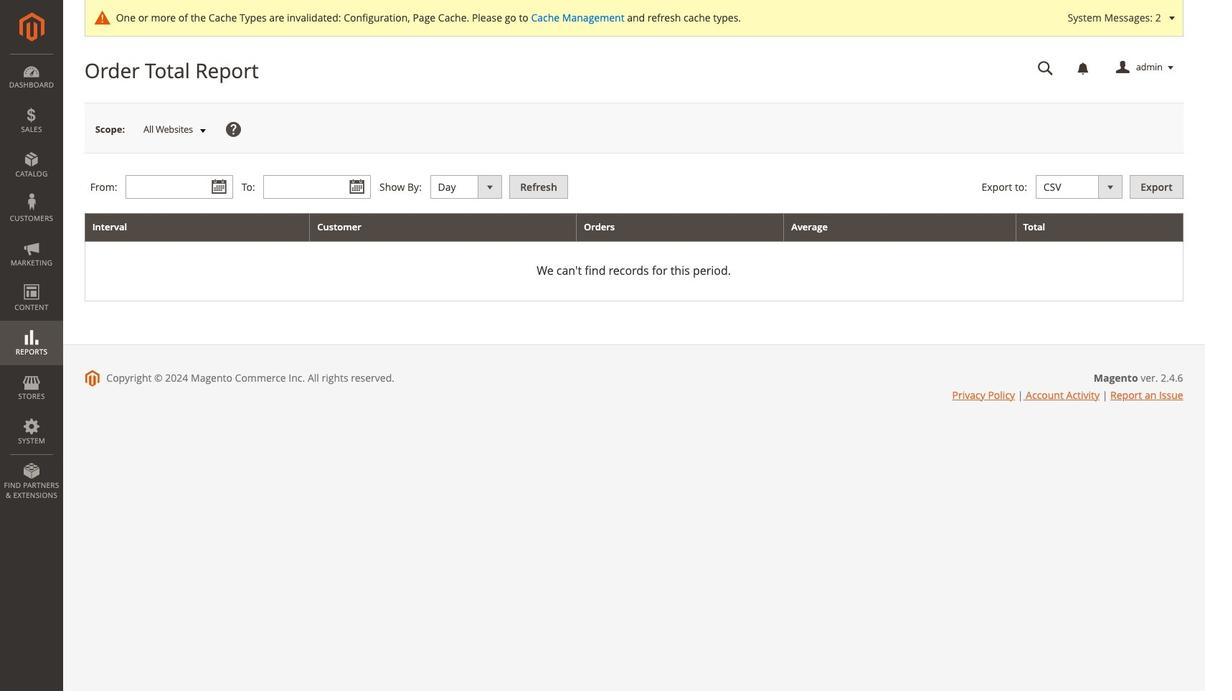 Task type: describe. For each thing, give the bounding box(es) containing it.
magento admin panel image
[[19, 12, 44, 42]]



Task type: locate. For each thing, give the bounding box(es) containing it.
menu bar
[[0, 54, 63, 507]]

None text field
[[1028, 55, 1064, 80]]

None text field
[[126, 175, 233, 199], [264, 175, 371, 199], [126, 175, 233, 199], [264, 175, 371, 199]]



